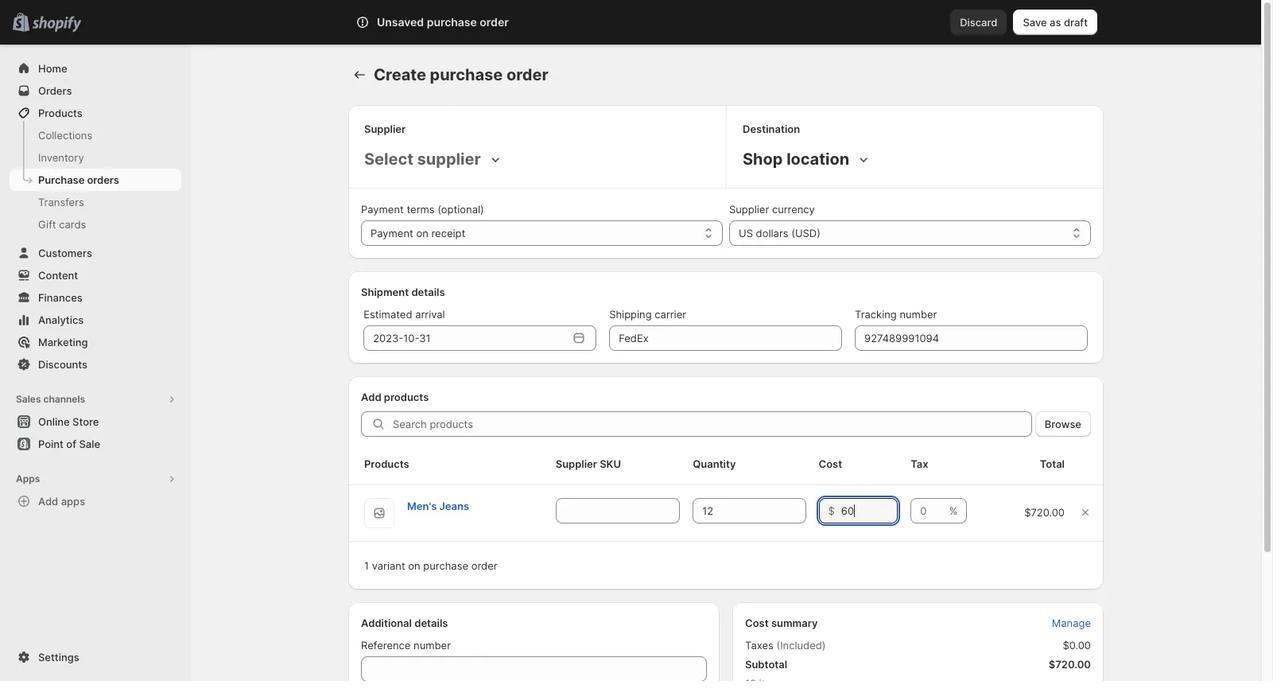 Task type: locate. For each thing, give the bounding box(es) containing it.
tax
[[911, 458, 929, 470]]

2 vertical spatial supplier
[[556, 458, 598, 470]]

1 vertical spatial add
[[38, 495, 58, 508]]

content link
[[10, 264, 181, 286]]

us dollars (usd)
[[739, 227, 821, 240]]

customers link
[[10, 242, 181, 264]]

select supplier
[[364, 150, 481, 169]]

cost up $
[[819, 458, 843, 470]]

1 horizontal spatial number
[[900, 308, 938, 321]]

$ text field
[[842, 498, 898, 524]]

gift cards link
[[10, 213, 181, 236]]

purchase down the search
[[430, 65, 503, 84]]

create
[[374, 65, 426, 84]]

1 variant on purchase order
[[364, 559, 498, 572]]

Shipping carrier text field
[[610, 325, 843, 351]]

additional
[[361, 617, 412, 629]]

estimated arrival
[[364, 308, 445, 321]]

shipping carrier
[[610, 308, 687, 321]]

1 horizontal spatial products
[[364, 458, 410, 470]]

details for additional details
[[415, 617, 448, 629]]

0 vertical spatial supplier
[[364, 123, 406, 135]]

0 horizontal spatial add
[[38, 495, 58, 508]]

browse button
[[1036, 411, 1092, 437]]

channels
[[43, 393, 85, 405]]

add for add products
[[361, 391, 382, 403]]

purchase right variant at the bottom left
[[424, 559, 469, 572]]

products up men's at bottom left
[[364, 458, 410, 470]]

supplier
[[417, 150, 481, 169]]

2 horizontal spatial supplier
[[730, 203, 770, 216]]

cards
[[59, 218, 86, 231]]

orders
[[87, 173, 119, 186]]

(optional)
[[438, 203, 484, 216]]

shipment details
[[361, 286, 445, 298]]

discard
[[961, 16, 998, 29]]

(included)
[[777, 639, 826, 652]]

currency
[[773, 203, 816, 216]]

order
[[480, 15, 509, 29], [507, 65, 549, 84], [472, 559, 498, 572]]

terms
[[407, 203, 435, 216]]

store
[[72, 415, 99, 428]]

of
[[66, 438, 76, 450]]

1 vertical spatial details
[[415, 617, 448, 629]]

create purchase order
[[374, 65, 549, 84]]

add for add apps
[[38, 495, 58, 508]]

1 vertical spatial supplier
[[730, 203, 770, 216]]

purchase right unsaved
[[427, 15, 477, 29]]

sku
[[600, 458, 621, 470]]

$720.00 down total
[[1025, 506, 1065, 519]]

estimated
[[364, 308, 413, 321]]

0 vertical spatial add
[[361, 391, 382, 403]]

draft
[[1065, 16, 1089, 29]]

0 vertical spatial number
[[900, 308, 938, 321]]

save
[[1024, 16, 1048, 29]]

men's
[[407, 500, 437, 512]]

shopify image
[[32, 16, 81, 32]]

cost for cost
[[819, 458, 843, 470]]

settings
[[38, 651, 79, 664]]

details for shipment details
[[412, 286, 445, 298]]

inventory
[[38, 151, 84, 164]]

apps
[[61, 495, 85, 508]]

supplier up select
[[364, 123, 406, 135]]

Tracking number text field
[[855, 325, 1089, 351]]

supplier for supplier currency
[[730, 203, 770, 216]]

online store link
[[10, 411, 181, 433]]

2 vertical spatial purchase
[[424, 559, 469, 572]]

collections link
[[10, 124, 181, 146]]

0 horizontal spatial supplier
[[364, 123, 406, 135]]

1 vertical spatial number
[[414, 639, 451, 652]]

sales channels
[[16, 393, 85, 405]]

1 horizontal spatial cost
[[819, 458, 843, 470]]

details up reference number
[[415, 617, 448, 629]]

1 vertical spatial purchase
[[430, 65, 503, 84]]

browse
[[1045, 418, 1082, 430]]

unsaved
[[377, 15, 424, 29]]

payment left terms
[[361, 203, 404, 216]]

$720.00
[[1025, 506, 1065, 519], [1049, 658, 1092, 671]]

point of sale button
[[0, 433, 191, 455]]

online store
[[38, 415, 99, 428]]

add apps
[[38, 495, 85, 508]]

on right variant at the bottom left
[[408, 559, 421, 572]]

1 vertical spatial payment
[[371, 227, 414, 240]]

location
[[787, 150, 850, 169]]

save as draft
[[1024, 16, 1089, 29]]

number
[[900, 308, 938, 321], [414, 639, 451, 652]]

cost up taxes
[[746, 617, 769, 629]]

add inside button
[[38, 495, 58, 508]]

0 vertical spatial purchase
[[427, 15, 477, 29]]

number for tracking number
[[900, 308, 938, 321]]

purchase for create
[[430, 65, 503, 84]]

0 horizontal spatial products
[[38, 107, 83, 119]]

variant
[[372, 559, 406, 572]]

on down payment terms (optional)
[[417, 227, 429, 240]]

0 horizontal spatial cost
[[746, 617, 769, 629]]

add left apps at the bottom left
[[38, 495, 58, 508]]

additional details
[[361, 617, 448, 629]]

supplier up us
[[730, 203, 770, 216]]

taxes
[[746, 639, 774, 652]]

supplier left sku at the left bottom of page
[[556, 458, 598, 470]]

details up arrival
[[412, 286, 445, 298]]

add left products
[[361, 391, 382, 403]]

point of sale
[[38, 438, 100, 450]]

payment down terms
[[371, 227, 414, 240]]

1 vertical spatial cost
[[746, 617, 769, 629]]

None text field
[[556, 498, 681, 524]]

add
[[361, 391, 382, 403], [38, 495, 58, 508]]

payment for payment terms (optional)
[[361, 203, 404, 216]]

1 horizontal spatial add
[[361, 391, 382, 403]]

purchase for unsaved
[[427, 15, 477, 29]]

0 vertical spatial order
[[480, 15, 509, 29]]

0 horizontal spatial number
[[414, 639, 451, 652]]

products up the collections at the left
[[38, 107, 83, 119]]

number down additional details
[[414, 639, 451, 652]]

online store button
[[0, 411, 191, 433]]

search button
[[400, 10, 862, 35]]

0 vertical spatial details
[[412, 286, 445, 298]]

select supplier button
[[361, 146, 507, 172]]

order for unsaved purchase order
[[480, 15, 509, 29]]

supplier
[[364, 123, 406, 135], [730, 203, 770, 216], [556, 458, 598, 470]]

men's jeans link
[[407, 500, 470, 512]]

taxes (included)
[[746, 639, 826, 652]]

sale
[[79, 438, 100, 450]]

1 vertical spatial on
[[408, 559, 421, 572]]

on
[[417, 227, 429, 240], [408, 559, 421, 572]]

1 vertical spatial products
[[364, 458, 410, 470]]

0 vertical spatial payment
[[361, 203, 404, 216]]

0 vertical spatial products
[[38, 107, 83, 119]]

purchase orders
[[38, 173, 119, 186]]

0 vertical spatial cost
[[819, 458, 843, 470]]

payment
[[361, 203, 404, 216], [371, 227, 414, 240]]

0 vertical spatial on
[[417, 227, 429, 240]]

1 horizontal spatial supplier
[[556, 458, 598, 470]]

sales channels button
[[10, 388, 181, 411]]

as
[[1050, 16, 1062, 29]]

number right tracking in the top of the page
[[900, 308, 938, 321]]

1 vertical spatial order
[[507, 65, 549, 84]]

cost
[[819, 458, 843, 470], [746, 617, 769, 629]]

None number field
[[693, 498, 783, 524]]

number for reference number
[[414, 639, 451, 652]]

$720.00 down the $0.00
[[1049, 658, 1092, 671]]



Task type: vqa. For each thing, say whether or not it's contained in the screenshot.
Reference
yes



Task type: describe. For each thing, give the bounding box(es) containing it.
reference number
[[361, 639, 451, 652]]

analytics
[[38, 314, 84, 326]]

discounts
[[38, 358, 88, 371]]

discard link
[[951, 10, 1008, 35]]

finances
[[38, 291, 83, 304]]

payment for payment on receipt
[[371, 227, 414, 240]]

%
[[950, 504, 958, 517]]

home
[[38, 62, 67, 75]]

total
[[1041, 458, 1065, 470]]

analytics link
[[10, 309, 181, 331]]

finances link
[[10, 286, 181, 309]]

Reference number text field
[[361, 656, 707, 681]]

save as draft button
[[1014, 10, 1098, 35]]

(usd)
[[792, 227, 821, 240]]

2 vertical spatial order
[[472, 559, 498, 572]]

purchase
[[38, 173, 85, 186]]

shop location button
[[740, 146, 875, 172]]

destination
[[743, 123, 801, 135]]

Estimated arrival text field
[[364, 325, 568, 351]]

manage button
[[1043, 612, 1101, 634]]

sales
[[16, 393, 41, 405]]

cost summary
[[746, 617, 818, 629]]

transfers link
[[10, 191, 181, 213]]

orders link
[[10, 80, 181, 102]]

gift cards
[[38, 218, 86, 231]]

0 vertical spatial $720.00
[[1025, 506, 1065, 519]]

reference
[[361, 639, 411, 652]]

payment terms (optional)
[[361, 203, 484, 216]]

products link
[[10, 102, 181, 124]]

unsaved purchase order
[[377, 15, 509, 29]]

shipping
[[610, 308, 652, 321]]

shop
[[743, 150, 783, 169]]

receipt
[[432, 227, 466, 240]]

subtotal
[[746, 658, 788, 671]]

marketing link
[[10, 331, 181, 353]]

settings link
[[10, 646, 181, 668]]

customers
[[38, 247, 92, 259]]

% text field
[[911, 498, 947, 524]]

supplier for supplier
[[364, 123, 406, 135]]

search
[[427, 16, 461, 29]]

inventory link
[[10, 146, 181, 169]]

dollars
[[756, 227, 789, 240]]

jeans
[[440, 500, 470, 512]]

tracking number
[[855, 308, 938, 321]]

quantity
[[693, 458, 736, 470]]

orders
[[38, 84, 72, 97]]

add products
[[361, 391, 429, 403]]

arrival
[[415, 308, 445, 321]]

point
[[38, 438, 64, 450]]

apps button
[[10, 468, 181, 490]]

Search products text field
[[393, 411, 1033, 437]]

us
[[739, 227, 754, 240]]

cost for cost summary
[[746, 617, 769, 629]]

summary
[[772, 617, 818, 629]]

manage
[[1052, 617, 1092, 629]]

order for create purchase order
[[507, 65, 549, 84]]

shop location
[[743, 150, 850, 169]]

supplier sku
[[556, 458, 621, 470]]

add apps button
[[10, 490, 181, 512]]

supplier currency
[[730, 203, 816, 216]]

discounts link
[[10, 353, 181, 376]]

point of sale link
[[10, 433, 181, 455]]

collections
[[38, 129, 92, 142]]

supplier for supplier sku
[[556, 458, 598, 470]]

transfers
[[38, 196, 84, 208]]

gift
[[38, 218, 56, 231]]

home link
[[10, 57, 181, 80]]

payment on receipt
[[371, 227, 466, 240]]

shipment
[[361, 286, 409, 298]]

$0.00
[[1063, 639, 1092, 652]]

online
[[38, 415, 70, 428]]

content
[[38, 269, 78, 282]]

apps
[[16, 473, 40, 485]]

1 vertical spatial $720.00
[[1049, 658, 1092, 671]]



